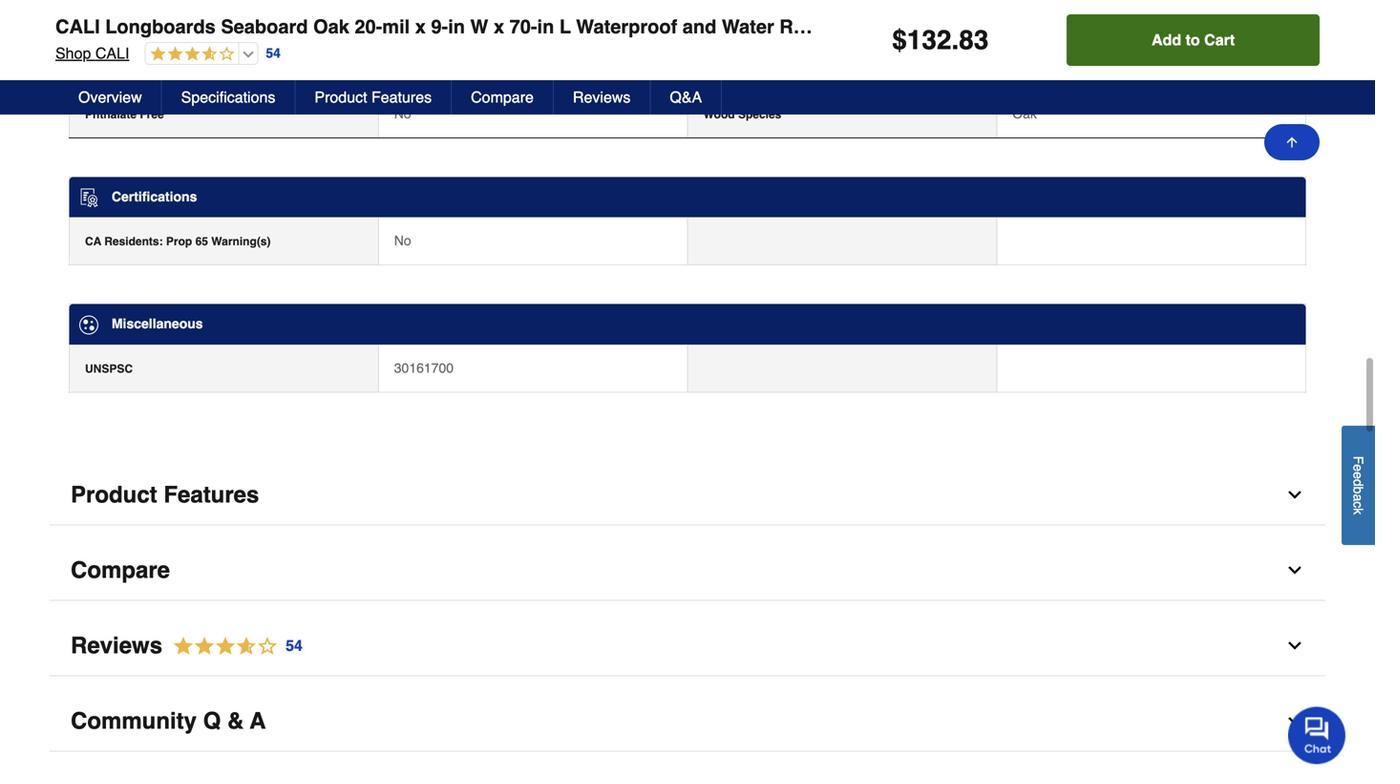 Task type: vqa. For each thing, say whether or not it's contained in the screenshot.
chevron down icon in THE COMMUNITY Q & A button
yes



Task type: locate. For each thing, give the bounding box(es) containing it.
shop cali
[[55, 44, 129, 62]]

x left the "9-"
[[415, 16, 426, 38]]

no for phthalate free
[[394, 106, 411, 121]]

0 vertical spatial features
[[372, 88, 432, 106]]

compare button
[[452, 80, 554, 115], [50, 541, 1326, 601]]

in
[[448, 16, 465, 38], [537, 16, 554, 38]]

oak down commercial
[[1013, 106, 1038, 121]]

vinyl up commercial
[[1054, 16, 1099, 38]]

3.6 stars image up &
[[162, 634, 304, 660]]

plank left seaboard
[[157, 12, 187, 26]]

sq
[[1303, 16, 1325, 38]]

x right w
[[494, 16, 505, 38]]

ca residents: prop 65 warning(s)
[[85, 235, 271, 249]]

132
[[907, 25, 952, 55]]

e up b
[[1351, 472, 1367, 479]]

l
[[560, 16, 571, 38]]

cali right shop
[[95, 44, 129, 62]]

phthalate
[[85, 108, 137, 121]]

1 chevron down image from the top
[[1286, 486, 1305, 505]]

residents:
[[104, 235, 163, 249]]

chevron down image
[[1286, 486, 1305, 505], [1286, 561, 1305, 580], [1286, 637, 1305, 656], [1286, 712, 1305, 731]]

&
[[227, 708, 244, 735]]

vinyl
[[126, 12, 154, 26], [1054, 16, 1099, 38]]

0 vertical spatial 54
[[266, 46, 281, 61]]

0 horizontal spatial x
[[415, 16, 426, 38]]

cart
[[1205, 31, 1235, 49]]

mil
[[382, 16, 410, 38]]

luxury up commercial
[[985, 16, 1049, 38]]

1 vertical spatial 3.6 stars image
[[162, 634, 304, 660]]

chevron down image inside product features button
[[1286, 486, 1305, 505]]

in left w
[[448, 16, 465, 38]]

arrow up image
[[1285, 135, 1300, 150]]

1 vertical spatial reviews
[[71, 633, 162, 659]]

2 chevron down image from the top
[[1286, 561, 1305, 580]]

54
[[266, 46, 281, 61], [286, 637, 303, 655]]

wear
[[704, 12, 731, 26]]

warning(s)
[[211, 235, 271, 249]]

features for community q & a
[[164, 482, 259, 508]]

unspsc
[[85, 363, 133, 376]]

product features for community q & a
[[71, 482, 259, 508]]

w
[[471, 16, 489, 38]]

1 vertical spatial oak
[[1013, 106, 1038, 121]]

reviews up "community"
[[71, 633, 162, 659]]

1 horizontal spatial and
[[1147, 58, 1170, 73]]

0 horizontal spatial product features
[[71, 482, 259, 508]]

1 horizontal spatial reviews
[[573, 88, 631, 106]]

0 vertical spatial no
[[394, 106, 411, 121]]

1 no from the top
[[394, 106, 411, 121]]

1 vertical spatial compare button
[[50, 541, 1326, 601]]

1 vertical spatial cali
[[95, 44, 129, 62]]

x
[[415, 16, 426, 38], [494, 16, 505, 38]]

product for q&a
[[315, 88, 367, 106]]

commercial traffic (20 and above mils)
[[1013, 58, 1242, 73]]

cali up shop
[[55, 16, 100, 38]]

product features button for q&a
[[296, 80, 452, 115]]

mils)
[[1214, 58, 1242, 73]]

vinyl up the shop cali at the top left
[[126, 12, 154, 26]]

species
[[738, 108, 782, 121]]

oak
[[313, 16, 350, 38], [1013, 106, 1038, 121]]

shop
[[55, 44, 91, 62]]

product features
[[315, 88, 432, 106], [71, 482, 259, 508]]

compare for community q & a
[[71, 557, 170, 584]]

0 horizontal spatial product
[[71, 482, 157, 508]]

1 vertical spatial features
[[164, 482, 259, 508]]

water
[[722, 16, 775, 38]]

1 vertical spatial 54
[[286, 637, 303, 655]]

1 vertical spatial product
[[71, 482, 157, 508]]

above
[[1174, 58, 1210, 73]]

ca
[[1354, 16, 1376, 38]]

in left l
[[537, 16, 554, 38]]

reviews down waterproof
[[573, 88, 631, 106]]

2 no from the top
[[394, 233, 411, 249]]

0 horizontal spatial compare
[[71, 557, 170, 584]]

k
[[1351, 508, 1367, 515]]

no for ca residents: prop 65 warning(s)
[[394, 233, 411, 249]]

compare button for q&a
[[452, 80, 554, 115]]

e up the d
[[1351, 464, 1367, 472]]

seaboard
[[221, 16, 308, 38]]

3.6 stars image
[[146, 46, 234, 64], [162, 634, 304, 660]]

0 horizontal spatial 54
[[266, 46, 281, 61]]

0 vertical spatial product features button
[[296, 80, 452, 115]]

features for q&a
[[372, 88, 432, 106]]

chevron down image inside the community q & a button
[[1286, 712, 1305, 731]]

and left water
[[683, 16, 717, 38]]

chat invite button image
[[1289, 707, 1347, 765]]

0 vertical spatial product features
[[315, 88, 432, 106]]

4 chevron down image from the top
[[1286, 712, 1305, 731]]

product features for q&a
[[315, 88, 432, 106]]

1 horizontal spatial x
[[494, 16, 505, 38]]

plank up commercial traffic (20 and above mils)
[[1104, 16, 1155, 38]]

luxury up the shop cali at the top left
[[85, 12, 123, 26]]

reviews
[[573, 88, 631, 106], [71, 633, 162, 659]]

product features button
[[296, 80, 452, 115], [50, 466, 1326, 526]]

f e e d b a c k button
[[1342, 426, 1376, 545]]

oak left 20-
[[313, 16, 350, 38]]

1 horizontal spatial oak
[[1013, 106, 1038, 121]]

0 vertical spatial compare button
[[452, 80, 554, 115]]

and
[[683, 16, 717, 38], [1147, 58, 1170, 73]]

54 inside the 3.6 stars image
[[286, 637, 303, 655]]

1 horizontal spatial features
[[372, 88, 432, 106]]

cali
[[55, 16, 100, 38], [95, 44, 129, 62]]

yes
[[394, 10, 416, 26]]

$ 132 . 83
[[893, 25, 989, 55]]

no
[[394, 106, 411, 121], [394, 233, 411, 249]]

1 horizontal spatial vinyl
[[1054, 16, 1099, 38]]

community q & a button
[[50, 692, 1326, 752]]

luxury
[[85, 12, 123, 26], [985, 16, 1049, 38]]

0 vertical spatial reviews
[[573, 88, 631, 106]]

1 vertical spatial product features button
[[50, 466, 1326, 526]]

1 horizontal spatial compare
[[471, 88, 534, 106]]

and right (20 at the top of page
[[1147, 58, 1170, 73]]

add to cart
[[1152, 31, 1235, 49]]

e
[[1351, 464, 1367, 472], [1351, 472, 1367, 479]]

community q & a
[[71, 708, 266, 735]]

0 horizontal spatial plank
[[157, 12, 187, 26]]

free
[[140, 108, 164, 121]]

1 vertical spatial no
[[394, 233, 411, 249]]

1 horizontal spatial product features
[[315, 88, 432, 106]]

plank
[[157, 12, 187, 26], [1104, 16, 1155, 38]]

20-
[[355, 16, 382, 38]]

0 horizontal spatial oak
[[313, 16, 350, 38]]

1 vertical spatial product features
[[71, 482, 259, 508]]

compare button for community q & a
[[50, 541, 1326, 601]]

1 horizontal spatial in
[[537, 16, 554, 38]]

reviews inside reviews button
[[573, 88, 631, 106]]

0 horizontal spatial features
[[164, 482, 259, 508]]

1 vertical spatial compare
[[71, 557, 170, 584]]

0 horizontal spatial in
[[448, 16, 465, 38]]

3 chevron down image from the top
[[1286, 637, 1305, 656]]

b
[[1351, 487, 1367, 494]]

1 horizontal spatial product
[[315, 88, 367, 106]]

features
[[372, 88, 432, 106], [164, 482, 259, 508]]

product
[[315, 88, 367, 106], [71, 482, 157, 508]]

0 horizontal spatial reviews
[[71, 633, 162, 659]]

0 vertical spatial product
[[315, 88, 367, 106]]

product for community q & a
[[71, 482, 157, 508]]

miscellaneous
[[112, 316, 203, 332]]

wood
[[704, 108, 735, 121]]

0 horizontal spatial and
[[683, 16, 717, 38]]

q
[[203, 708, 221, 735]]

a
[[250, 708, 266, 735]]

0 vertical spatial compare
[[471, 88, 534, 106]]

compare
[[471, 88, 534, 106], [71, 557, 170, 584]]

3.6 stars image down longboards
[[146, 46, 234, 64]]

1 horizontal spatial 54
[[286, 637, 303, 655]]



Task type: describe. For each thing, give the bounding box(es) containing it.
ca
[[85, 235, 101, 249]]

30161700
[[394, 361, 454, 376]]

ft/
[[1331, 16, 1349, 38]]

chevron down image for reviews
[[1286, 637, 1305, 656]]

1 e from the top
[[1351, 464, 1367, 472]]

$
[[893, 25, 907, 55]]

longboards
[[105, 16, 216, 38]]

chevron down image for product features
[[1286, 486, 1305, 505]]

9-
[[431, 16, 448, 38]]

f e e d b a c k
[[1351, 456, 1367, 515]]

add
[[1152, 31, 1182, 49]]

prop
[[166, 235, 192, 249]]

flooring
[[1161, 16, 1237, 38]]

3.6 stars image containing 54
[[162, 634, 304, 660]]

specifications
[[181, 88, 276, 106]]

1 horizontal spatial plank
[[1104, 16, 1155, 38]]

reviews for community q & a
[[71, 633, 162, 659]]

wear layer
[[704, 12, 765, 26]]

community
[[71, 708, 197, 735]]

1 horizontal spatial luxury
[[985, 16, 1049, 38]]

2 x from the left
[[494, 16, 505, 38]]

1 in from the left
[[448, 16, 465, 38]]

f
[[1351, 456, 1367, 464]]

0 horizontal spatial vinyl
[[126, 12, 154, 26]]

a
[[1351, 494, 1367, 502]]

(20
[[1124, 58, 1144, 73]]

c
[[1351, 502, 1367, 508]]

luxury vinyl plank
[[85, 12, 187, 26]]

wood species
[[704, 108, 782, 121]]

waterproof
[[576, 16, 678, 38]]

compare for q&a
[[471, 88, 534, 106]]

0 vertical spatial oak
[[313, 16, 350, 38]]

overview
[[78, 88, 142, 106]]

reviews button
[[554, 80, 651, 115]]

d
[[1351, 479, 1367, 487]]

q&a button
[[651, 80, 722, 115]]

(26.62-
[[1242, 16, 1303, 38]]

0 vertical spatial 3.6 stars image
[[146, 46, 234, 64]]

traffic
[[1088, 58, 1121, 73]]

cali longboards seaboard oak 20-mil x 9-in w x 70-in l waterproof and water resistant interlocking luxury vinyl plank flooring (26.62-sq ft/ ca
[[55, 16, 1376, 38]]

1 x from the left
[[415, 16, 426, 38]]

chevron down image for community q & a
[[1286, 712, 1305, 731]]

resistant
[[780, 16, 866, 38]]

pattern
[[85, 60, 125, 73]]

specifications button
[[162, 80, 296, 115]]

65
[[195, 235, 208, 249]]

overview button
[[59, 80, 162, 115]]

add to cart button
[[1067, 14, 1320, 66]]

layer
[[735, 12, 765, 26]]

2 in from the left
[[537, 16, 554, 38]]

0 vertical spatial cali
[[55, 16, 100, 38]]

commercial
[[1013, 58, 1084, 73]]

interlocking
[[871, 16, 980, 38]]

certifications
[[112, 189, 197, 204]]

0 horizontal spatial luxury
[[85, 12, 123, 26]]

70-
[[510, 16, 537, 38]]

product features button for community q & a
[[50, 466, 1326, 526]]

0 vertical spatial and
[[683, 16, 717, 38]]

phthalate free
[[85, 108, 164, 121]]

.
[[952, 25, 959, 55]]

to
[[1186, 31, 1201, 49]]

q&a
[[670, 88, 702, 106]]

reviews for q&a
[[573, 88, 631, 106]]

2 e from the top
[[1351, 472, 1367, 479]]

chevron down image for compare
[[1286, 561, 1305, 580]]

1 vertical spatial and
[[1147, 58, 1170, 73]]

83
[[959, 25, 989, 55]]



